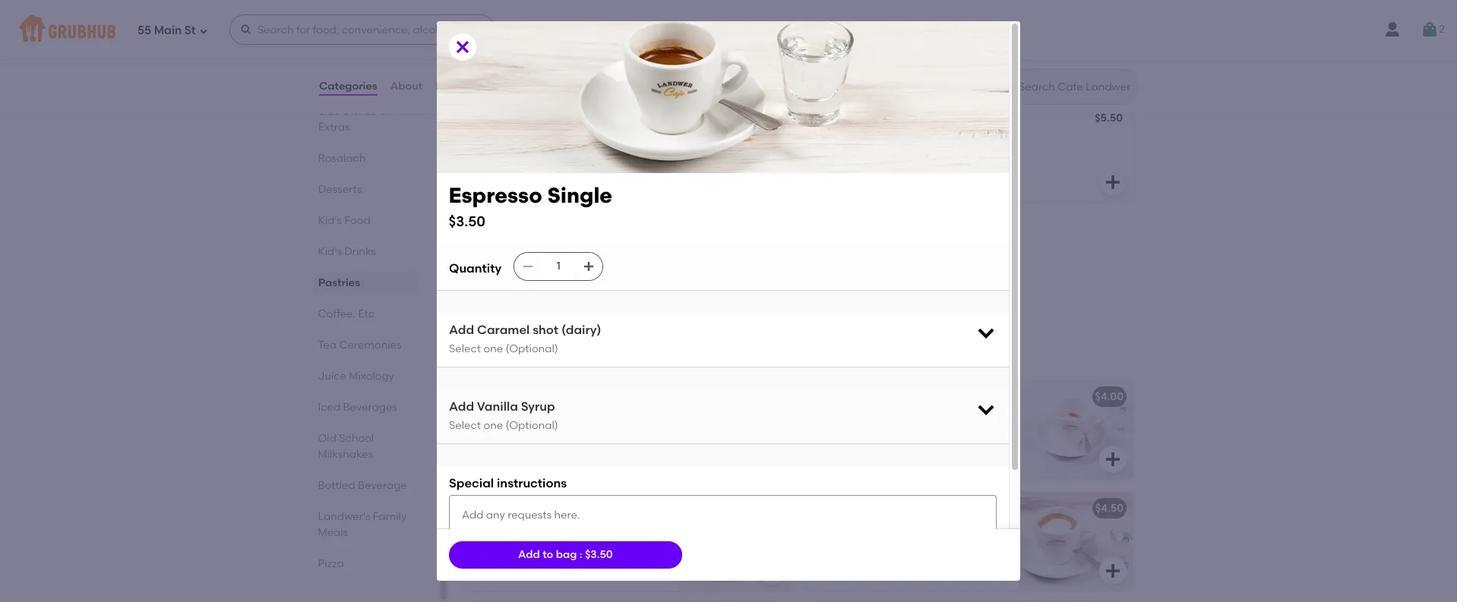 Task type: describe. For each thing, give the bounding box(es) containing it.
almond croissant
[[814, 113, 907, 126]]

espresso single
[[473, 391, 554, 404]]

macchiato single
[[473, 502, 565, 515]]

chocolate croissant button
[[464, 215, 793, 314]]

macchiato double image
[[1019, 492, 1133, 591]]

$4.50 button
[[805, 492, 1133, 591]]

special instructions
[[449, 476, 567, 491]]

old school milkshakes
[[318, 432, 374, 461]]

(dairy)
[[562, 323, 601, 337]]

quantity
[[449, 262, 502, 276]]

choco chino image
[[1019, 0, 1133, 36]]

desserts tab
[[318, 182, 413, 198]]

espresso double image
[[1019, 381, 1133, 480]]

$4.50
[[1096, 502, 1124, 515]]

(optional) inside add vanilla syrup select one (optional)
[[506, 420, 558, 433]]

food
[[345, 214, 371, 227]]

st
[[184, 23, 196, 37]]

croissant for chocolate croissant
[[531, 225, 581, 238]]

beverage
[[358, 480, 408, 492]]

select inside add caramel shot (dairy) select one (optional)
[[449, 343, 481, 356]]

desserts
[[318, 183, 362, 196]]

milkshakes
[[318, 448, 374, 461]]

croissant for butter croissant
[[508, 113, 558, 126]]

special
[[449, 476, 494, 491]]

svg image inside 2 button
[[1421, 21, 1439, 39]]

bottled beverage tab
[[318, 478, 413, 494]]

kid's for kid's food
[[318, 214, 342, 227]]

kid's drinks tab
[[318, 244, 413, 260]]

select inside add vanilla syrup select one (optional)
[[449, 420, 481, 433]]

bottled beverage
[[318, 480, 408, 492]]

kid's food
[[318, 214, 371, 227]]

$3.50 inside the espresso single $3.50
[[449, 213, 486, 230]]

single for macchiato single
[[533, 502, 565, 515]]

side
[[318, 105, 341, 118]]

single for espresso single
[[522, 391, 554, 404]]

pizza tab
[[318, 556, 413, 572]]

1 vertical spatial $3.50
[[585, 549, 613, 561]]

$5.50
[[1095, 112, 1123, 125]]

rosalach tab
[[318, 150, 413, 166]]

old school milkshakes tab
[[318, 431, 413, 463]]

iced beverages
[[318, 401, 398, 414]]

instructions
[[497, 476, 567, 491]]

extras
[[318, 121, 350, 134]]

syrup
[[521, 400, 555, 414]]

drinks
[[345, 245, 376, 258]]

$5.00
[[755, 113, 783, 126]]

vanilla
[[477, 400, 518, 414]]

(optional) inside add caramel shot (dairy) select one (optional)
[[506, 343, 558, 356]]

$4.00 button
[[805, 381, 1133, 480]]

espresso single image
[[679, 381, 793, 480]]

espresso single $3.50
[[449, 182, 613, 230]]

add vanilla syrup select one (optional)
[[449, 400, 558, 433]]

juice mixology tab
[[318, 369, 413, 385]]

:
[[580, 549, 583, 561]]

old
[[318, 432, 337, 445]]

kid's drinks
[[318, 245, 376, 258]]

2
[[1439, 23, 1445, 36]]

add caramel shot (dairy) select one (optional)
[[449, 323, 601, 356]]

about button
[[390, 59, 423, 114]]

side dishes & extras
[[318, 105, 387, 134]]

1 horizontal spatial etc
[[524, 345, 550, 364]]

nutella choco-chino image
[[679, 0, 793, 36]]

55
[[138, 23, 151, 37]]

one inside add caramel shot (dairy) select one (optional)
[[484, 343, 503, 356]]

iced
[[318, 401, 341, 414]]



Task type: locate. For each thing, give the bounding box(es) containing it.
svg image
[[764, 7, 782, 25], [199, 26, 208, 35], [454, 38, 472, 56], [1104, 173, 1122, 192], [583, 261, 595, 273], [764, 285, 782, 303], [976, 322, 997, 343], [1104, 451, 1122, 469], [764, 562, 782, 581], [1104, 562, 1122, 581]]

coffee, etc down caramel
[[461, 345, 550, 364]]

espresso inside the espresso single $3.50
[[449, 182, 543, 208]]

iced beverages tab
[[318, 400, 413, 416]]

$3.50 up quantity
[[449, 213, 486, 230]]

pastries tab
[[318, 275, 413, 291]]

almond
[[814, 113, 855, 126]]

croissant right "butter"
[[508, 113, 558, 126]]

one down caramel
[[484, 343, 503, 356]]

coffee, etc
[[318, 308, 375, 321], [461, 345, 550, 364]]

$3.50 right :
[[585, 549, 613, 561]]

rosalach
[[318, 152, 366, 165]]

chocolate croissant image
[[679, 215, 793, 314]]

side dishes & extras tab
[[318, 103, 413, 135]]

croissant
[[508, 113, 558, 126], [857, 113, 907, 126], [531, 225, 581, 238]]

0 horizontal spatial coffee,
[[318, 308, 356, 321]]

croissant up input item quantity number field
[[531, 225, 581, 238]]

one inside add vanilla syrup select one (optional)
[[484, 420, 503, 433]]

about
[[390, 80, 423, 93]]

svg image
[[1421, 21, 1439, 39], [240, 24, 252, 36], [764, 173, 782, 192], [522, 261, 534, 273], [976, 399, 997, 420], [764, 451, 782, 469]]

coffee,
[[318, 308, 356, 321], [461, 345, 520, 364]]

1 select from the top
[[449, 343, 481, 356]]

1 vertical spatial kid's
[[318, 245, 342, 258]]

kid's food tab
[[318, 213, 413, 229]]

reviews
[[436, 80, 478, 93]]

1 vertical spatial pastries
[[318, 277, 360, 290]]

Search Cafe Landwer search field
[[1018, 80, 1134, 94]]

croissant for almond croissant
[[857, 113, 907, 126]]

1 vertical spatial single
[[522, 391, 554, 404]]

0 horizontal spatial $3.50
[[449, 213, 486, 230]]

add left to
[[518, 549, 540, 561]]

pastries
[[461, 68, 526, 87], [318, 277, 360, 290]]

2 (optional) from the top
[[506, 420, 558, 433]]

1 horizontal spatial $3.50
[[585, 549, 613, 561]]

main navigation navigation
[[0, 0, 1458, 59]]

0 vertical spatial (optional)
[[506, 343, 558, 356]]

add left the vanilla
[[449, 400, 474, 414]]

0 vertical spatial one
[[484, 343, 503, 356]]

shot
[[533, 323, 559, 337]]

$4.00
[[1095, 391, 1124, 404]]

kid's for kid's drinks
[[318, 245, 342, 258]]

espresso left syrup
[[473, 391, 519, 404]]

Input item quantity number field
[[542, 253, 575, 280]]

(optional)
[[506, 343, 558, 356], [506, 420, 558, 433]]

coffee, down caramel
[[461, 345, 520, 364]]

1 vertical spatial add
[[449, 400, 474, 414]]

croissant inside button
[[531, 225, 581, 238]]

0 horizontal spatial coffee, etc
[[318, 308, 375, 321]]

(optional) down shot at the left
[[506, 343, 558, 356]]

espresso for espresso single
[[473, 391, 519, 404]]

main
[[154, 23, 182, 37]]

0 vertical spatial espresso
[[449, 182, 543, 208]]

single down "instructions"
[[533, 502, 565, 515]]

espresso for espresso single $3.50
[[449, 182, 543, 208]]

0 vertical spatial coffee, etc
[[318, 308, 375, 321]]

add for add caramel shot (dairy)
[[449, 323, 474, 337]]

kid's left drinks
[[318, 245, 342, 258]]

1 vertical spatial coffee, etc
[[461, 345, 550, 364]]

tea ceremonies
[[318, 339, 402, 352]]

add to bag : $3.50
[[518, 549, 613, 561]]

1 vertical spatial espresso
[[473, 391, 519, 404]]

2 vertical spatial single
[[533, 502, 565, 515]]

one
[[484, 343, 503, 356], [484, 420, 503, 433]]

0 horizontal spatial pastries
[[318, 277, 360, 290]]

espresso single button
[[464, 381, 793, 480]]

meals
[[318, 527, 349, 540]]

Special instructions text field
[[449, 496, 997, 552]]

single inside button
[[522, 391, 554, 404]]

school
[[339, 432, 374, 445]]

coffee, inside 'tab'
[[318, 308, 356, 321]]

0 vertical spatial $3.50
[[449, 213, 486, 230]]

coffee, etc inside 'tab'
[[318, 308, 375, 321]]

0 vertical spatial kid's
[[318, 214, 342, 227]]

svg image inside 'main navigation' navigation
[[199, 26, 208, 35]]

butter croissant image
[[679, 103, 793, 202]]

etc inside the coffee, etc 'tab'
[[359, 308, 375, 321]]

macchiato single image
[[679, 492, 793, 591]]

landwer's family meals
[[318, 511, 407, 540]]

caramel
[[477, 323, 530, 337]]

one down the vanilla
[[484, 420, 503, 433]]

1 horizontal spatial pastries
[[461, 68, 526, 87]]

kid's left food in the top of the page
[[318, 214, 342, 227]]

2 kid's from the top
[[318, 245, 342, 258]]

1 kid's from the top
[[318, 214, 342, 227]]

single right the vanilla
[[522, 391, 554, 404]]

ceremonies
[[340, 339, 402, 352]]

1 one from the top
[[484, 343, 503, 356]]

espresso up chocolate
[[449, 182, 543, 208]]

etc down pastries tab
[[359, 308, 375, 321]]

coffee, etc up tea ceremonies
[[318, 308, 375, 321]]

family
[[373, 511, 407, 524]]

chocolate croissant
[[473, 225, 581, 238]]

2 button
[[1421, 16, 1445, 43]]

butter croissant
[[473, 113, 558, 126]]

categories button
[[318, 59, 378, 114]]

tea ceremonies tab
[[318, 337, 413, 353]]

single inside "button"
[[533, 502, 565, 515]]

beverages
[[344, 401, 398, 414]]

0 vertical spatial etc
[[359, 308, 375, 321]]

coffee, up tea
[[318, 308, 356, 321]]

1 vertical spatial coffee,
[[461, 345, 520, 364]]

croissant right almond
[[857, 113, 907, 126]]

1 vertical spatial one
[[484, 420, 503, 433]]

select down the vanilla
[[449, 420, 481, 433]]

0 vertical spatial select
[[449, 343, 481, 356]]

juice
[[318, 370, 347, 383]]

single for espresso single $3.50
[[548, 182, 613, 208]]

add inside add caramel shot (dairy) select one (optional)
[[449, 323, 474, 337]]

landwer's
[[318, 511, 371, 524]]

single up chocolate croissant
[[548, 182, 613, 208]]

2 one from the top
[[484, 420, 503, 433]]

bag
[[556, 549, 577, 561]]

0 vertical spatial add
[[449, 323, 474, 337]]

select down caramel
[[449, 343, 481, 356]]

chocolate
[[473, 225, 529, 238]]

55 main st
[[138, 23, 196, 37]]

&
[[379, 105, 387, 118]]

reviews button
[[435, 59, 479, 114]]

etc
[[359, 308, 375, 321], [524, 345, 550, 364]]

2 vertical spatial add
[[518, 549, 540, 561]]

macchiato
[[473, 502, 530, 515]]

espresso inside button
[[473, 391, 519, 404]]

1 vertical spatial select
[[449, 420, 481, 433]]

search icon image
[[995, 78, 1013, 96]]

pastries down the kid's drinks
[[318, 277, 360, 290]]

0 horizontal spatial etc
[[359, 308, 375, 321]]

espresso
[[449, 182, 543, 208], [473, 391, 519, 404]]

juice mixology
[[318, 370, 395, 383]]

(optional) down syrup
[[506, 420, 558, 433]]

1 vertical spatial etc
[[524, 345, 550, 364]]

pizza
[[318, 558, 344, 571]]

add for add to bag
[[518, 549, 540, 561]]

single inside the espresso single $3.50
[[548, 182, 613, 208]]

pastries up "butter"
[[461, 68, 526, 87]]

macchiato single button
[[464, 492, 793, 591]]

butter
[[473, 113, 506, 126]]

categories
[[319, 80, 377, 93]]

add inside add vanilla syrup select one (optional)
[[449, 400, 474, 414]]

etc down shot at the left
[[524, 345, 550, 364]]

kid's
[[318, 214, 342, 227], [318, 245, 342, 258]]

$3.50
[[449, 213, 486, 230], [585, 549, 613, 561]]

add
[[449, 323, 474, 337], [449, 400, 474, 414], [518, 549, 540, 561]]

pastries inside tab
[[318, 277, 360, 290]]

0 vertical spatial coffee,
[[318, 308, 356, 321]]

single
[[548, 182, 613, 208], [522, 391, 554, 404], [533, 502, 565, 515]]

0 vertical spatial pastries
[[461, 68, 526, 87]]

bottled
[[318, 480, 356, 492]]

dishes
[[343, 105, 377, 118]]

landwer's family meals tab
[[318, 509, 413, 541]]

coffee, etc tab
[[318, 306, 413, 322]]

1 horizontal spatial coffee,
[[461, 345, 520, 364]]

2 select from the top
[[449, 420, 481, 433]]

tea
[[318, 339, 337, 352]]

1 (optional) from the top
[[506, 343, 558, 356]]

1 vertical spatial (optional)
[[506, 420, 558, 433]]

add for add vanilla syrup
[[449, 400, 474, 414]]

1 horizontal spatial coffee, etc
[[461, 345, 550, 364]]

0 vertical spatial single
[[548, 182, 613, 208]]

add left caramel
[[449, 323, 474, 337]]

mixology
[[349, 370, 395, 383]]

select
[[449, 343, 481, 356], [449, 420, 481, 433]]

to
[[543, 549, 554, 561]]



Task type: vqa. For each thing, say whether or not it's contained in the screenshot.
the Cream for Cream Cheese with Herbs
no



